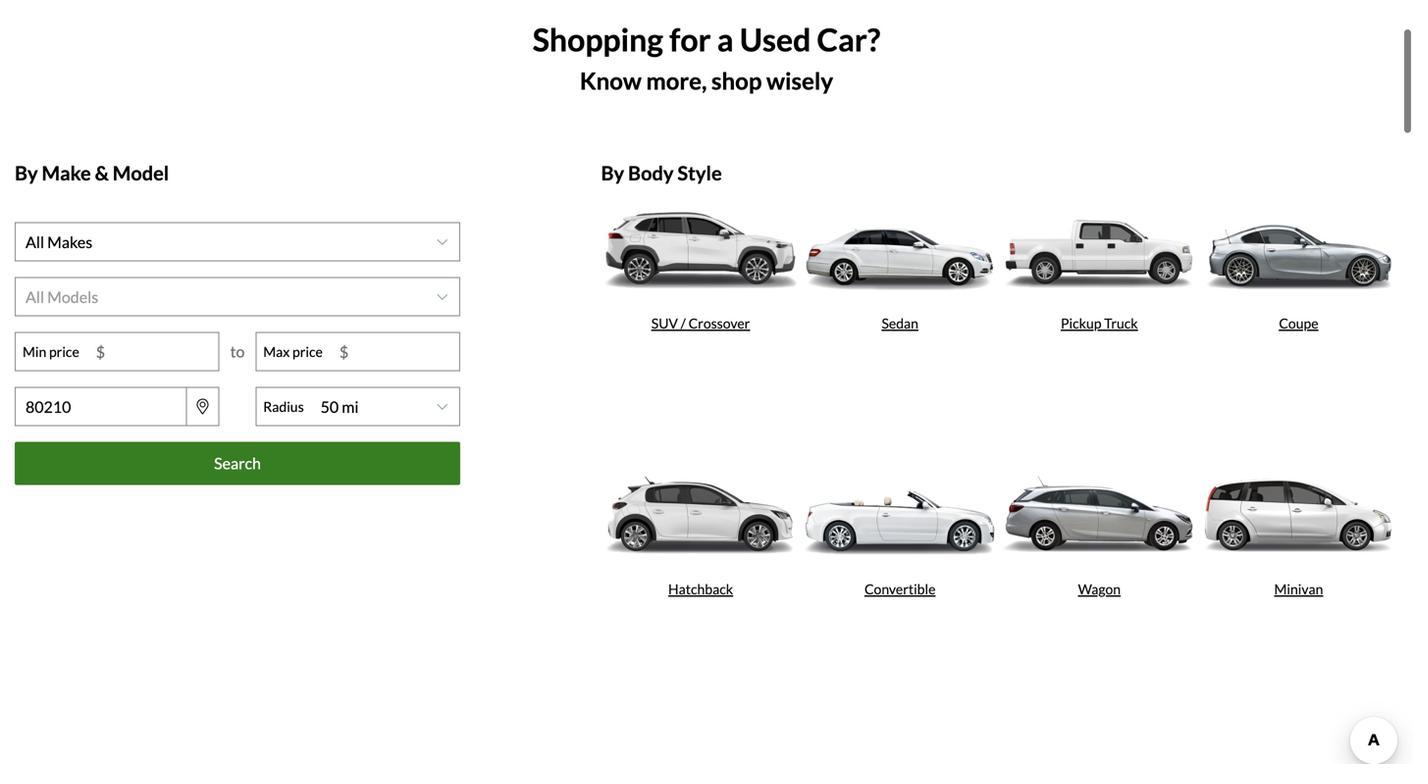 Task type: vqa. For each thing, say whether or not it's contained in the screenshot.
'7'
no



Task type: describe. For each thing, give the bounding box(es) containing it.
coupe
[[1279, 315, 1318, 332]]

truck
[[1104, 315, 1138, 332]]

find my location image
[[197, 399, 209, 415]]

car?
[[817, 21, 880, 58]]

know
[[580, 67, 642, 95]]

for
[[669, 21, 711, 58]]

more,
[[646, 67, 707, 95]]

hatchback
[[668, 581, 733, 598]]

by for by body style
[[601, 162, 624, 185]]

hatchback link
[[601, 459, 800, 725]]

a
[[717, 21, 734, 58]]

shopping for a used car? know more, shop wisely
[[533, 21, 880, 95]]

suv / crossover
[[651, 315, 750, 332]]

minivan
[[1274, 581, 1323, 598]]

suv / crossover body style image
[[601, 193, 800, 305]]

sedan link
[[800, 193, 1000, 459]]

min
[[23, 344, 46, 360]]

by body style
[[601, 162, 722, 185]]

crossover
[[688, 315, 750, 332]]

by make & model
[[15, 162, 169, 185]]

wisely
[[766, 67, 833, 95]]

pickup truck link
[[1000, 193, 1199, 459]]

max
[[263, 344, 290, 360]]

search
[[214, 454, 261, 473]]

hatchback body style image
[[601, 459, 800, 571]]

coupe link
[[1199, 193, 1398, 459]]

convertible
[[865, 581, 936, 598]]

Max price number field
[[330, 333, 459, 371]]

pickup truck
[[1061, 315, 1138, 332]]

sedan body style image
[[800, 193, 1000, 305]]

wagon link
[[1000, 459, 1199, 725]]

radius
[[263, 399, 304, 415]]

coupe body style image
[[1199, 193, 1398, 305]]



Task type: locate. For each thing, give the bounding box(es) containing it.
2 price from the left
[[292, 344, 323, 360]]

convertible body style image
[[800, 459, 1000, 571]]

price right the min
[[49, 344, 79, 360]]

suv
[[651, 315, 678, 332]]

wagon body style image
[[1000, 459, 1199, 571]]

make
[[42, 162, 91, 185]]

style
[[677, 162, 722, 185]]

sedan
[[882, 315, 918, 332]]

1 horizontal spatial price
[[292, 344, 323, 360]]

convertible link
[[800, 459, 1000, 725]]

minivan body style image
[[1199, 459, 1398, 571]]

1 chevron down image from the top
[[437, 236, 447, 248]]

2 vertical spatial chevron down image
[[437, 401, 447, 413]]

pickup truck body style image
[[1000, 193, 1199, 305]]

pickup
[[1061, 315, 1102, 332]]

max price
[[263, 344, 323, 360]]

1 by from the left
[[15, 162, 38, 185]]

1 vertical spatial chevron down image
[[437, 291, 447, 303]]

suv / crossover link
[[601, 193, 800, 459]]

by left body
[[601, 162, 624, 185]]

min price
[[23, 344, 79, 360]]

/
[[681, 315, 686, 332]]

search button
[[15, 442, 460, 485]]

to
[[230, 342, 245, 361]]

2 chevron down image from the top
[[437, 291, 447, 303]]

2 by from the left
[[601, 162, 624, 185]]

price for max price
[[292, 344, 323, 360]]

1 price from the left
[[49, 344, 79, 360]]

1 horizontal spatial by
[[601, 162, 624, 185]]

price right max
[[292, 344, 323, 360]]

0 vertical spatial chevron down image
[[437, 236, 447, 248]]

chevron down image
[[437, 236, 447, 248], [437, 291, 447, 303], [437, 401, 447, 413]]

price
[[49, 344, 79, 360], [292, 344, 323, 360]]

model
[[113, 162, 169, 185]]

shopping
[[533, 21, 663, 58]]

by for by make & model
[[15, 162, 38, 185]]

Min price number field
[[86, 333, 219, 371]]

3 chevron down image from the top
[[437, 401, 447, 413]]

by left make
[[15, 162, 38, 185]]

wagon
[[1078, 581, 1121, 598]]

body
[[628, 162, 674, 185]]

used
[[740, 21, 811, 58]]

0 horizontal spatial price
[[49, 344, 79, 360]]

minivan link
[[1199, 459, 1398, 725]]

0 horizontal spatial by
[[15, 162, 38, 185]]

by
[[15, 162, 38, 185], [601, 162, 624, 185]]

price for min price
[[49, 344, 79, 360]]

shop
[[711, 67, 762, 95]]

&
[[95, 162, 109, 185]]

Zip Code telephone field
[[15, 387, 187, 427]]



